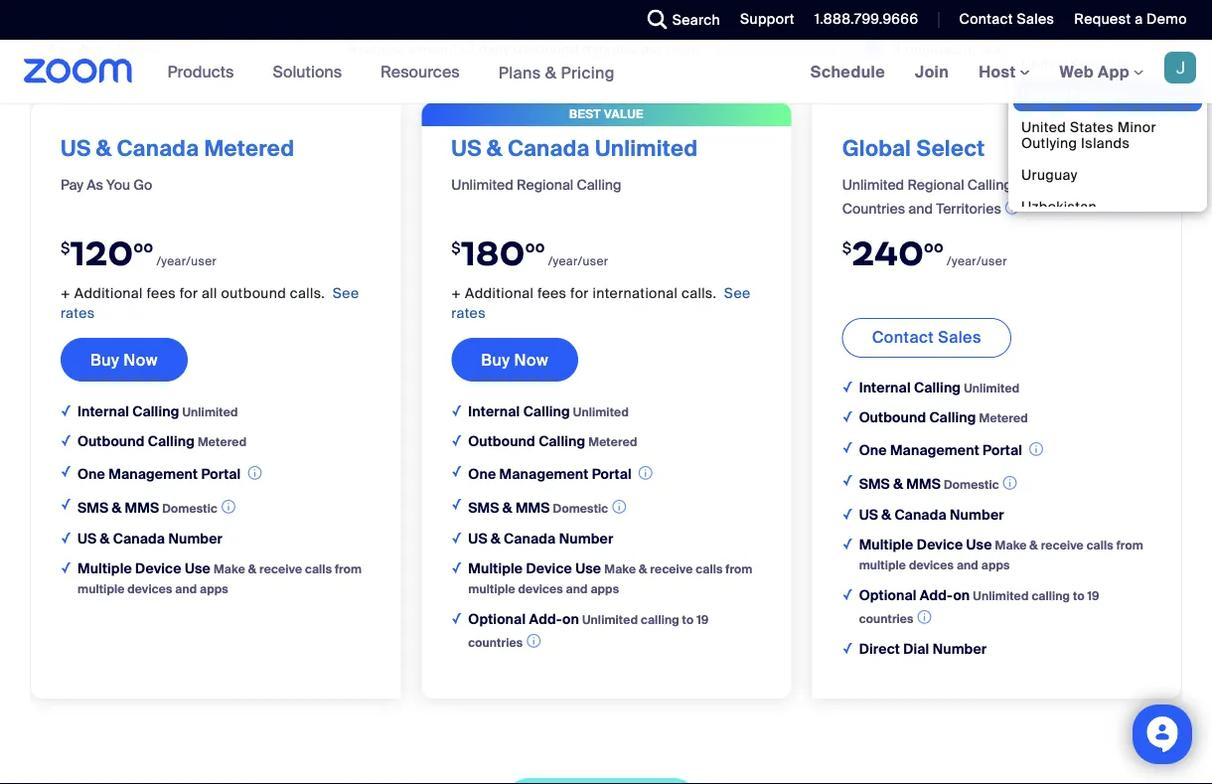 Task type: locate. For each thing, give the bounding box(es) containing it.
0 horizontal spatial add-
[[529, 610, 563, 628]]

receive for 180
[[651, 561, 693, 577]]

0 horizontal spatial calling
[[641, 612, 680, 627]]

& inside product information navigation
[[546, 62, 557, 83]]

1 horizontal spatial calls
[[696, 561, 723, 577]]

use for 120
[[185, 559, 211, 578]]

0 horizontal spatial receive
[[259, 561, 302, 577]]

united inside the united states minor outlying islands
[[1022, 118, 1067, 136]]

1 buy now link from the left
[[61, 338, 188, 382]]

portal
[[983, 441, 1023, 460], [201, 465, 241, 484], [592, 465, 632, 484]]

use
[[967, 535, 993, 554], [185, 559, 211, 578], [576, 559, 602, 578]]

buy
[[90, 349, 119, 370], [482, 349, 510, 370]]

$ inside $ 120 00 /year/user
[[61, 238, 70, 257]]

2 horizontal spatial sms & mms application
[[860, 472, 1152, 495]]

2 buy now from the left
[[482, 349, 549, 370]]

request a demo
[[1075, 10, 1188, 28]]

1 see from the left
[[333, 284, 359, 302]]

now down + additional fees for international calls. on the top
[[515, 349, 549, 370]]

mms for 120
[[125, 498, 159, 517]]

states for united states
[[1072, 86, 1117, 104]]

kingdom
[[1071, 54, 1132, 73]]

00 inside $ 240 00 /year/user
[[925, 239, 945, 255]]

$240 per year per user element
[[843, 220, 1152, 283]]

countries
[[860, 611, 914, 626], [469, 635, 523, 650]]

contact down 240
[[873, 326, 935, 347]]

make & receive calls from multiple devices and apps for 120
[[78, 561, 362, 597]]

see rates link for 120
[[61, 284, 359, 322]]

1 horizontal spatial optional add-on application
[[860, 585, 1152, 629]]

0 horizontal spatial see rates link
[[61, 284, 359, 322]]

0 horizontal spatial outbound calling metered
[[78, 432, 247, 451]]

united
[[1022, 22, 1067, 41], [1022, 54, 1067, 73], [1022, 86, 1068, 104], [1022, 118, 1067, 136]]

minor
[[1118, 118, 1157, 136]]

united for united arab emirates
[[1022, 22, 1067, 41]]

1 horizontal spatial for
[[571, 284, 589, 302]]

1 see rates link from the left
[[61, 284, 359, 322]]

1 horizontal spatial see
[[725, 284, 751, 302]]

2 horizontal spatial calls
[[1087, 537, 1114, 553]]

outbound for 180
[[469, 432, 536, 451]]

unlimited inside 'unlimited regional calling in one of the 48 countries and territories'
[[843, 176, 905, 194]]

of left users
[[107, 39, 121, 58]]

optional add-on application
[[860, 585, 1152, 629], [469, 609, 762, 653]]

2 regional from the left
[[908, 176, 965, 194]]

minutes inside the average amount of daily outbound minutes per user:8 minutes or above element
[[906, 39, 961, 58]]

join
[[916, 61, 950, 82]]

plans & pricing link
[[499, 62, 615, 83], [499, 62, 615, 83]]

2 horizontal spatial outbound
[[860, 408, 927, 427]]

1 8 from the left
[[711, 39, 721, 58]]

1 horizontal spatial multiple
[[469, 581, 516, 597]]

0 horizontal spatial to
[[683, 612, 694, 627]]

$ inside $ 240 00 /year/user
[[843, 238, 853, 257]]

0 horizontal spatial buy now
[[90, 349, 158, 370]]

to
[[1074, 588, 1085, 603], [683, 612, 694, 627]]

2 or from the left
[[964, 39, 978, 58]]

&
[[546, 62, 557, 83], [96, 134, 112, 162], [487, 134, 503, 162], [894, 475, 904, 493], [112, 498, 122, 517], [503, 498, 513, 517], [882, 505, 892, 524], [100, 529, 110, 548], [491, 529, 501, 548], [1030, 537, 1039, 553], [248, 561, 257, 577], [639, 561, 648, 577]]

4 united from the top
[[1022, 118, 1067, 136]]

mms for 180
[[516, 498, 550, 517]]

see rates down $120 per year per user element
[[61, 284, 359, 322]]

0 horizontal spatial sms & mms application
[[78, 495, 371, 519]]

device
[[917, 535, 964, 554], [135, 559, 182, 578], [526, 559, 573, 578]]

states down web app
[[1072, 86, 1117, 104]]

contact sales down $ 240 00 /year/user
[[873, 326, 982, 347]]

1 vertical spatial states
[[1071, 118, 1115, 136]]

us
[[61, 134, 91, 162], [452, 134, 482, 162], [860, 505, 879, 524], [78, 529, 97, 548], [469, 529, 488, 548]]

+ for 180
[[452, 284, 462, 302]]

2 horizontal spatial 00
[[925, 239, 945, 255]]

optional add-on for 240
[[860, 586, 971, 604]]

devices
[[910, 558, 955, 573], [128, 581, 172, 597], [519, 581, 563, 597]]

0 horizontal spatial multiple
[[78, 559, 132, 578]]

info outline image inside unlimited regional calling in one of the 48 countries and territories application
[[1006, 197, 1020, 218]]

2 see rates from the left
[[452, 284, 751, 322]]

1 horizontal spatial 8
[[893, 39, 902, 58]]

optional add-on
[[860, 586, 971, 604], [469, 610, 580, 628]]

additional down 120
[[74, 284, 143, 302]]

optional
[[860, 586, 917, 604], [469, 610, 526, 628]]

undefined 1 decrease image
[[188, 31, 203, 51]]

2 rates from the left
[[452, 304, 486, 322]]

rates down 120
[[61, 304, 95, 322]]

0 horizontal spatial internal calling unlimited
[[78, 402, 238, 420]]

0 horizontal spatial optional
[[469, 610, 526, 628]]

1 horizontal spatial devices
[[519, 581, 563, 597]]

buy for 180
[[482, 349, 510, 370]]

country list list box
[[1014, 0, 1203, 541]]

2 8 from the left
[[893, 39, 902, 58]]

domestic for 180
[[553, 500, 609, 516]]

/year/user inside $ 120 00 /year/user
[[157, 253, 217, 269]]

for left all
[[180, 284, 198, 302]]

2 see from the left
[[725, 284, 751, 302]]

multiple for 180
[[469, 581, 516, 597]]

contact up above
[[960, 10, 1014, 28]]

+ down 180
[[452, 284, 462, 302]]

1 vertical spatial calling
[[641, 612, 680, 627]]

/year/user inside $ 240 00 /year/user
[[948, 253, 1008, 269]]

sms & mms application
[[860, 472, 1152, 495], [78, 495, 371, 519], [469, 495, 762, 519]]

minutes for 8 minutes or above
[[906, 39, 961, 58]]

00 inside $ 180 00 /year/user
[[526, 239, 546, 255]]

one for 180
[[469, 465, 496, 484]]

1 horizontal spatial /year/user
[[548, 253, 609, 269]]

see rates link down $120 per year per user element
[[61, 284, 359, 322]]

8
[[711, 39, 721, 58], [893, 39, 902, 58]]

rates down 180
[[452, 304, 486, 322]]

1 buy from the left
[[90, 349, 119, 370]]

calls
[[1087, 537, 1114, 553], [305, 561, 332, 577], [696, 561, 723, 577]]

info outline image
[[1006, 197, 1020, 218], [639, 463, 653, 483], [1004, 473, 1018, 493], [222, 496, 236, 516], [613, 496, 627, 516], [918, 607, 932, 627]]

value
[[605, 106, 644, 122]]

see for 180
[[725, 284, 751, 302]]

0 horizontal spatial one
[[78, 465, 105, 484]]

1 00 from the left
[[134, 239, 154, 255]]

/year/user down 'territories'
[[948, 253, 1008, 269]]

outbound
[[860, 408, 927, 427], [78, 432, 145, 451], [469, 432, 536, 451]]

1 horizontal spatial one management portal application
[[469, 462, 762, 486]]

00 inside $ 120 00 /year/user
[[134, 239, 154, 255]]

1 vertical spatial add-
[[529, 610, 563, 628]]

sms & mms application for 180
[[469, 495, 762, 519]]

1 + from the left
[[61, 284, 71, 302]]

canada for global select
[[895, 505, 947, 524]]

add- for /year/user
[[529, 610, 563, 628]]

support link up '8 minutes or fewer'
[[741, 10, 795, 28]]

minutes up pricing
[[583, 39, 638, 58]]

undefined 1 text field
[[179, 23, 308, 55]]

internal for 180
[[469, 402, 520, 420]]

120
[[70, 232, 134, 275]]

of left the daily
[[462, 39, 475, 58]]

see rates down $180 per year per user element
[[452, 284, 751, 322]]

united arab emirates
[[1022, 22, 1166, 41]]

2 /year/user from the left
[[548, 253, 609, 269]]

00 down 'territories'
[[925, 239, 945, 255]]

2 horizontal spatial of
[[1059, 176, 1071, 194]]

fees for 120
[[147, 284, 176, 302]]

1 or from the left
[[783, 39, 797, 58]]

multiple device use
[[860, 535, 993, 554], [78, 559, 211, 578], [469, 559, 602, 578]]

management for 180
[[500, 465, 589, 484]]

average
[[348, 39, 403, 58]]

info outline image inside 'optional add-on' application
[[918, 607, 932, 627]]

1 /year/user from the left
[[157, 253, 217, 269]]

calls. right all
[[290, 284, 325, 302]]

from for 180
[[726, 561, 753, 577]]

/year/user for 240
[[948, 253, 1008, 269]]

0 vertical spatial calling
[[1032, 588, 1071, 603]]

outbound up plans & pricing
[[514, 39, 579, 58]]

0 horizontal spatial additional
[[74, 284, 143, 302]]

1 horizontal spatial use
[[576, 559, 602, 578]]

0 horizontal spatial device
[[135, 559, 182, 578]]

for down $180 per year per user element
[[571, 284, 589, 302]]

rates for 180
[[452, 304, 486, 322]]

0 horizontal spatial contact
[[873, 326, 935, 347]]

1 horizontal spatial mms
[[516, 498, 550, 517]]

2 buy from the left
[[482, 349, 510, 370]]

00 for 240
[[925, 239, 945, 255]]

8 down 1.888.799.9666
[[893, 39, 902, 58]]

regional for unlimited regional calling in one of the 48 countries and territories
[[908, 176, 965, 194]]

add- for 240
[[921, 586, 954, 604]]

of
[[107, 39, 121, 58], [462, 39, 475, 58], [1059, 176, 1071, 194]]

2 + from the left
[[452, 284, 462, 302]]

see rates link
[[61, 284, 359, 322], [452, 284, 751, 322]]

unlimited
[[596, 134, 698, 162], [452, 176, 514, 194], [843, 176, 905, 194], [965, 380, 1020, 396], [182, 404, 238, 419], [573, 404, 629, 419], [974, 588, 1030, 603], [583, 612, 639, 627]]

3 /year/user from the left
[[948, 253, 1008, 269]]

internal calling unlimited for 120
[[78, 402, 238, 420]]

2 fees from the left
[[538, 284, 567, 302]]

rates for 120
[[61, 304, 95, 322]]

buy now
[[90, 349, 158, 370], [482, 349, 549, 370]]

1 horizontal spatial info outline image
[[527, 631, 541, 651]]

internal calling unlimited
[[860, 378, 1020, 397], [78, 402, 238, 420], [469, 402, 629, 420]]

0 vertical spatial on
[[954, 586, 971, 604]]

outbound right all
[[221, 284, 286, 302]]

1 horizontal spatial rates
[[452, 304, 486, 322]]

management for 120
[[109, 465, 198, 484]]

1 horizontal spatial from
[[726, 561, 753, 577]]

0 horizontal spatial +
[[61, 284, 71, 302]]

unlimited calling to 19 countries
[[860, 588, 1100, 626], [469, 612, 709, 650]]

see rates link down $180 per year per user element
[[452, 284, 751, 322]]

outbound calling metered for 120
[[78, 432, 247, 451]]

see rates for 180
[[452, 284, 751, 322]]

1 vertical spatial contact
[[873, 326, 935, 347]]

united down web
[[1022, 86, 1068, 104]]

domestic
[[944, 477, 1000, 492], [162, 500, 218, 516], [553, 500, 609, 516]]

0 horizontal spatial unlimited calling to 19 countries
[[469, 612, 709, 650]]

for
[[180, 284, 198, 302], [571, 284, 589, 302]]

$ inside $ 180 00 /year/user
[[452, 238, 461, 257]]

products button
[[168, 40, 243, 103]]

0 horizontal spatial calls
[[305, 561, 332, 577]]

1 for from the left
[[180, 284, 198, 302]]

calling for 240
[[1032, 588, 1071, 603]]

0 horizontal spatial outbound
[[78, 432, 145, 451]]

2 minutes from the left
[[724, 39, 779, 58]]

sales up above
[[1018, 10, 1055, 28]]

+ down 120
[[61, 284, 71, 302]]

sales
[[1018, 10, 1055, 28], [939, 326, 982, 347]]

outbound calling metered for 180
[[469, 432, 638, 451]]

buy now link
[[61, 338, 188, 382], [452, 338, 579, 382]]

now down the + additional fees for all outbound calls.
[[124, 349, 158, 370]]

0 horizontal spatial internal
[[78, 402, 129, 420]]

1 horizontal spatial $
[[452, 238, 461, 257]]

dial
[[904, 640, 930, 658]]

1 horizontal spatial sms & mms application
[[469, 495, 762, 519]]

1 horizontal spatial portal
[[592, 465, 632, 484]]

0 horizontal spatial 8
[[711, 39, 721, 58]]

0 vertical spatial 19
[[1088, 588, 1100, 603]]

19 for /year/user
[[697, 612, 709, 627]]

1 $ from the left
[[61, 238, 70, 257]]

and inside 'unlimited regional calling in one of the 48 countries and territories'
[[909, 199, 934, 218]]

0 horizontal spatial or
[[783, 39, 797, 58]]

or left fewer
[[783, 39, 797, 58]]

2 united from the top
[[1022, 54, 1067, 73]]

buy now link for 180
[[452, 338, 579, 382]]

2 for from the left
[[571, 284, 589, 302]]

0 horizontal spatial buy
[[90, 349, 119, 370]]

one management portal application
[[860, 438, 1152, 462], [78, 462, 371, 486], [469, 462, 762, 486]]

one management portal
[[860, 441, 1023, 460], [78, 465, 241, 484], [469, 465, 632, 484]]

solutions
[[273, 61, 342, 82]]

in
[[1016, 176, 1028, 194]]

contact sales up above
[[960, 10, 1055, 28]]

buy now link down the + additional fees for all outbound calls.
[[61, 338, 188, 382]]

now for 180
[[515, 349, 549, 370]]

1 additional from the left
[[74, 284, 143, 302]]

1.888.799.9666 button
[[800, 0, 924, 40], [815, 10, 919, 28]]

2 horizontal spatial info outline image
[[1030, 439, 1044, 459]]

+
[[61, 284, 71, 302], [452, 284, 462, 302]]

1 vertical spatial contact sales
[[873, 326, 982, 347]]

0 horizontal spatial rates
[[61, 304, 95, 322]]

0 horizontal spatial from
[[335, 561, 362, 577]]

number of users: 1 element
[[179, 23, 308, 57]]

1 horizontal spatial us & canada number
[[469, 529, 614, 548]]

arab
[[1071, 22, 1102, 41]]

regional down select
[[908, 176, 965, 194]]

1 horizontal spatial see rates link
[[452, 284, 751, 322]]

amount
[[407, 39, 458, 58]]

buy now link down + additional fees for international calls. on the top
[[452, 338, 579, 382]]

device for 120
[[135, 559, 182, 578]]

for for 120
[[180, 284, 198, 302]]

2 horizontal spatial devices
[[910, 558, 955, 573]]

buy now down the + additional fees for all outbound calls.
[[90, 349, 158, 370]]

number for us & canada unlimited
[[560, 529, 614, 548]]

8 minutes or above
[[893, 39, 1023, 58]]

sales down $ 240 00 /year/user
[[939, 326, 982, 347]]

00 down unlimited regional calling
[[526, 239, 546, 255]]

average amount of daily outbound minutes per user:8 minutes or above element
[[893, 39, 1023, 59]]

2 additional from the left
[[465, 284, 534, 302]]

regional inside 'unlimited regional calling in one of the 48 countries and territories'
[[908, 176, 965, 194]]

contact sales link down $ 240 00 /year/user
[[843, 318, 1012, 358]]

/year/user up + additional fees for international calls. on the top
[[548, 253, 609, 269]]

2 see rates link from the left
[[452, 284, 751, 322]]

2 horizontal spatial internal
[[860, 378, 911, 397]]

1 fees from the left
[[147, 284, 176, 302]]

receive for 120
[[259, 561, 302, 577]]

territories
[[937, 199, 1002, 218]]

1 now from the left
[[124, 349, 158, 370]]

states down united states
[[1071, 118, 1115, 136]]

2 $ from the left
[[452, 238, 461, 257]]

info outline image
[[1030, 439, 1044, 459], [248, 463, 262, 483], [527, 631, 541, 651]]

unlimited regional calling in one of the 48 countries and territories application
[[843, 175, 1152, 220]]

1 horizontal spatial sms
[[469, 498, 500, 517]]

of left the on the right of page
[[1059, 176, 1071, 194]]

2 buy now link from the left
[[452, 338, 579, 382]]

profile picture image
[[1165, 52, 1197, 84]]

from
[[1117, 537, 1144, 553], [335, 561, 362, 577], [726, 561, 753, 577]]

1 horizontal spatial 00
[[526, 239, 546, 255]]

canada for us & canada metered
[[113, 529, 165, 548]]

1 rates from the left
[[61, 304, 95, 322]]

one management portal application for 180
[[469, 462, 762, 486]]

rates
[[61, 304, 95, 322], [452, 304, 486, 322]]

outlying
[[1022, 134, 1078, 152]]

info outline image inside 'optional add-on' application
[[527, 631, 541, 651]]

number
[[49, 39, 104, 58], [951, 505, 1005, 524], [168, 529, 223, 548], [560, 529, 614, 548], [933, 640, 988, 658]]

1 horizontal spatial countries
[[860, 611, 914, 626]]

one
[[1031, 176, 1055, 194]]

calls. right international
[[682, 284, 717, 302]]

regional down 'us & canada unlimited'
[[517, 176, 574, 194]]

additional down 180
[[465, 284, 534, 302]]

see rates
[[61, 284, 359, 322], [452, 284, 751, 322]]

us for us & canada metered
[[78, 529, 97, 548]]

1 buy now from the left
[[90, 349, 158, 370]]

0 horizontal spatial calls.
[[290, 284, 325, 302]]

/year/user up the + additional fees for all outbound calls.
[[157, 253, 217, 269]]

regional for unlimited regional calling
[[517, 176, 574, 194]]

0 horizontal spatial make
[[214, 561, 245, 577]]

3 00 from the left
[[925, 239, 945, 255]]

go
[[134, 176, 152, 194]]

fees down $ 120 00 /year/user
[[147, 284, 176, 302]]

support link
[[726, 0, 800, 40], [741, 10, 795, 28]]

portal for 120
[[201, 465, 241, 484]]

join link
[[901, 40, 965, 103]]

1 vertical spatial optional
[[469, 610, 526, 628]]

00 down go
[[134, 239, 154, 255]]

1 horizontal spatial one
[[469, 465, 496, 484]]

buy now down + additional fees for international calls. on the top
[[482, 349, 549, 370]]

apps for 180
[[591, 581, 620, 597]]

minutes down the support
[[724, 39, 779, 58]]

1 calls. from the left
[[290, 284, 325, 302]]

and for global select
[[957, 558, 979, 573]]

apps for 120
[[200, 581, 229, 597]]

resources
[[381, 61, 460, 82]]

united left arab
[[1022, 22, 1067, 41]]

8 right user:
[[711, 39, 721, 58]]

countries for 240
[[860, 611, 914, 626]]

banner containing products
[[0, 40, 1213, 105]]

internal
[[860, 378, 911, 397], [78, 402, 129, 420], [469, 402, 520, 420]]

1 regional from the left
[[517, 176, 574, 194]]

0 horizontal spatial optional add-on application
[[469, 609, 762, 653]]

us & canada number for 180
[[469, 529, 614, 548]]

2 now from the left
[[515, 349, 549, 370]]

3 minutes from the left
[[906, 39, 961, 58]]

apps
[[982, 558, 1011, 573], [200, 581, 229, 597], [591, 581, 620, 597]]

0 horizontal spatial 00
[[134, 239, 154, 255]]

1 horizontal spatial buy now link
[[452, 338, 579, 382]]

0 vertical spatial info outline image
[[1030, 439, 1044, 459]]

and for us & canada metered
[[175, 581, 197, 597]]

united up united states
[[1022, 54, 1067, 73]]

3 $ from the left
[[843, 238, 853, 257]]

for for 180
[[571, 284, 589, 302]]

make & receive calls from multiple devices and apps
[[860, 537, 1144, 573], [78, 561, 362, 597], [469, 561, 753, 597]]

united down united states
[[1022, 118, 1067, 136]]

fees
[[147, 284, 176, 302], [538, 284, 567, 302]]

0 horizontal spatial /year/user
[[157, 253, 217, 269]]

request a demo link
[[1060, 0, 1213, 40], [1075, 10, 1188, 28]]

mms
[[907, 475, 941, 493], [125, 498, 159, 517], [516, 498, 550, 517]]

info outline image for 240's 'optional add-on' application
[[918, 607, 932, 627]]

0 horizontal spatial devices
[[128, 581, 172, 597]]

0 vertical spatial outbound
[[514, 39, 579, 58]]

1 horizontal spatial add-
[[921, 586, 954, 604]]

states inside the united states minor outlying islands
[[1071, 118, 1115, 136]]

1 horizontal spatial apps
[[591, 581, 620, 597]]

sms & mms domestic
[[860, 475, 1000, 493], [78, 498, 218, 517], [469, 498, 609, 517]]

outbound for 120
[[78, 432, 145, 451]]

0 horizontal spatial management
[[109, 465, 198, 484]]

multiple for 120
[[78, 559, 132, 578]]

2 vertical spatial info outline image
[[527, 631, 541, 651]]

canada
[[117, 134, 199, 162], [508, 134, 590, 162], [895, 505, 947, 524], [113, 529, 165, 548], [504, 529, 556, 548]]

or left above
[[964, 39, 978, 58]]

contact sales link up host dropdown button on the top right of page
[[945, 0, 1060, 40]]

1 united from the top
[[1022, 22, 1067, 41]]

number for global select
[[951, 505, 1005, 524]]

00
[[134, 239, 154, 255], [526, 239, 546, 255], [925, 239, 945, 255]]

3 united from the top
[[1022, 86, 1068, 104]]

uruguay
[[1022, 166, 1078, 184]]

calls.
[[290, 284, 325, 302], [682, 284, 717, 302]]

multiple for 180
[[469, 559, 523, 578]]

multiple device use for 180
[[469, 559, 602, 578]]

minutes inside average amount of daily outbound minutes per user:8 minutes or fewer element
[[724, 39, 779, 58]]

unlimited calling to 19 countries for /year/user
[[469, 612, 709, 650]]

you
[[106, 176, 130, 194]]

fewer
[[800, 39, 837, 58]]

1 horizontal spatial 19
[[1088, 588, 1100, 603]]

0 horizontal spatial sms & mms domestic
[[78, 498, 218, 517]]

0 horizontal spatial multiple
[[78, 581, 125, 597]]

calling
[[577, 176, 622, 194], [968, 176, 1013, 194], [915, 378, 962, 397], [133, 402, 179, 420], [524, 402, 570, 420], [930, 408, 977, 427], [148, 432, 195, 451], [539, 432, 586, 451]]

fees down $ 180 00 /year/user on the top
[[538, 284, 567, 302]]

$ 180 00 /year/user
[[452, 232, 609, 275]]

optional add-on application for /year/user
[[469, 609, 762, 653]]

on for 240
[[954, 586, 971, 604]]

/year/user inside $ 180 00 /year/user
[[548, 253, 609, 269]]

calls for 180
[[696, 561, 723, 577]]

2 00 from the left
[[526, 239, 546, 255]]

multiple
[[860, 535, 914, 554], [78, 559, 132, 578], [469, 559, 523, 578]]

minutes up join
[[906, 39, 961, 58]]

sms & mms domestic for 120
[[78, 498, 218, 517]]

buy now for 120
[[90, 349, 158, 370]]

now for 120
[[124, 349, 158, 370]]

0 horizontal spatial countries
[[469, 635, 523, 650]]

internal for 120
[[78, 402, 129, 420]]

19
[[1088, 588, 1100, 603], [697, 612, 709, 627]]

one
[[860, 441, 887, 460], [78, 465, 105, 484], [469, 465, 496, 484]]

info outline image for sms & mms application associated with 120
[[222, 496, 236, 516]]

1 horizontal spatial one management portal
[[469, 465, 632, 484]]

1 horizontal spatial outbound
[[469, 432, 536, 451]]

1 see rates from the left
[[61, 284, 359, 322]]

banner
[[0, 40, 1213, 105]]

request
[[1075, 10, 1132, 28]]



Task type: vqa. For each thing, say whether or not it's contained in the screenshot.
the Add to Outlook Calendar (.ics) Image
no



Task type: describe. For each thing, give the bounding box(es) containing it.
0 vertical spatial contact sales
[[960, 10, 1055, 28]]

calling inside 'unlimited regional calling in one of the 48 countries and territories'
[[968, 176, 1013, 194]]

to for /year/user
[[683, 612, 694, 627]]

2 horizontal spatial multiple
[[860, 558, 907, 573]]

one management portal application for 120
[[78, 462, 371, 486]]

+ additional fees for international calls.
[[452, 284, 717, 302]]

240
[[853, 232, 925, 275]]

00 for 120
[[134, 239, 154, 255]]

united kingdom
[[1022, 54, 1132, 73]]

web
[[1060, 61, 1095, 82]]

a
[[1136, 10, 1144, 28]]

2 horizontal spatial us & canada number
[[860, 505, 1005, 524]]

portal for 180
[[592, 465, 632, 484]]

us & canada metered
[[61, 134, 295, 162]]

2 horizontal spatial portal
[[983, 441, 1023, 460]]

$ for 240
[[843, 238, 853, 257]]

see rates link for 180
[[452, 284, 751, 322]]

see rates for 120
[[61, 284, 359, 322]]

zoom logo image
[[24, 59, 133, 84]]

$ for 120
[[61, 238, 70, 257]]

contact sales link up above
[[960, 10, 1055, 28]]

2 calls. from the left
[[682, 284, 717, 302]]

$120 per year per user element
[[61, 220, 371, 283]]

make & receive calls from multiple devices and apps for 180
[[469, 561, 753, 597]]

as
[[87, 176, 103, 194]]

user:
[[668, 39, 701, 58]]

fees for 180
[[538, 284, 567, 302]]

2 horizontal spatial apps
[[982, 558, 1011, 573]]

2 horizontal spatial multiple
[[860, 535, 914, 554]]

countries
[[843, 199, 906, 218]]

host
[[979, 61, 1021, 82]]

1.888.799.9666
[[815, 10, 919, 28]]

48
[[1099, 176, 1116, 194]]

united states
[[1022, 86, 1117, 104]]

states for united states minor outlying islands
[[1071, 118, 1115, 136]]

multiple for 120
[[78, 581, 125, 597]]

average amount of daily outbound minutes per user:
[[348, 39, 701, 58]]

resources button
[[381, 40, 469, 103]]

1 vertical spatial outbound
[[221, 284, 286, 302]]

direct dial number
[[860, 640, 988, 658]]

$ 240 00 /year/user
[[843, 232, 1008, 275]]

demo
[[1147, 10, 1188, 28]]

per
[[641, 39, 664, 58]]

2 horizontal spatial internal calling unlimited
[[860, 378, 1020, 397]]

1 horizontal spatial contact
[[960, 10, 1014, 28]]

daily
[[479, 39, 510, 58]]

number of users
[[49, 39, 162, 58]]

info outline image for sms & mms application for 180
[[613, 496, 627, 516]]

buy for 120
[[90, 349, 119, 370]]

2 horizontal spatial make & receive calls from multiple devices and apps
[[860, 537, 1144, 573]]

on for /year/user
[[563, 610, 580, 628]]

host button
[[979, 61, 1031, 82]]

pricing
[[561, 62, 615, 83]]

countries for /year/user
[[469, 635, 523, 650]]

the
[[1075, 176, 1096, 194]]

best value
[[570, 106, 644, 122]]

international
[[593, 284, 678, 302]]

optional for /year/user
[[469, 610, 526, 628]]

devices for 120
[[128, 581, 172, 597]]

00 for 180
[[526, 239, 546, 255]]

plans
[[499, 62, 541, 83]]

2 horizontal spatial use
[[967, 535, 993, 554]]

global select
[[843, 134, 986, 162]]

internal calling unlimited for 180
[[469, 402, 629, 420]]

devices for 180
[[519, 581, 563, 597]]

info outline image for /year/user
[[248, 463, 262, 483]]

above
[[982, 39, 1023, 58]]

additional for 180
[[465, 284, 534, 302]]

plans & pricing
[[499, 62, 615, 83]]

support
[[741, 10, 795, 28]]

$ for 180
[[452, 238, 461, 257]]

solutions button
[[273, 40, 351, 103]]

make for 180
[[605, 561, 636, 577]]

us & canada unlimited
[[452, 134, 698, 162]]

direct
[[860, 640, 901, 658]]

0 horizontal spatial of
[[107, 39, 121, 58]]

1 minutes from the left
[[583, 39, 638, 58]]

number for us & canada metered
[[168, 529, 223, 548]]

unlimited calling to 19 countries for 240
[[860, 588, 1100, 626]]

sms & mms application for 120
[[78, 495, 371, 519]]

2 horizontal spatial sms & mms domestic
[[860, 475, 1000, 493]]

best
[[570, 106, 602, 122]]

info outline image for rightmost sms & mms application
[[1004, 473, 1018, 493]]

to for 240
[[1074, 588, 1085, 603]]

+ additional fees for all outbound calls.
[[61, 284, 325, 302]]

undefined 1 increase image
[[284, 31, 298, 51]]

search
[[673, 10, 721, 29]]

united for united kingdom
[[1022, 54, 1067, 73]]

2 horizontal spatial make
[[996, 537, 1028, 553]]

select
[[917, 134, 986, 162]]

info outline image for 240
[[1030, 439, 1044, 459]]

19 for 240
[[1088, 588, 1100, 603]]

all
[[202, 284, 218, 302]]

$ 120 00 /year/user
[[61, 232, 217, 275]]

180
[[461, 232, 526, 275]]

meetings navigation
[[796, 40, 1213, 105]]

united for united states minor outlying islands
[[1022, 118, 1067, 136]]

united states minor outlying islands
[[1022, 118, 1157, 152]]

us for global select
[[860, 505, 879, 524]]

pay
[[61, 176, 83, 194]]

optional for 240
[[860, 586, 917, 604]]

islands
[[1082, 134, 1131, 152]]

average amount of daily outbound minutes per user:8 minutes or fewer element
[[711, 39, 837, 59]]

one management portal for 180
[[469, 465, 632, 484]]

2 horizontal spatial multiple device use
[[860, 535, 993, 554]]

products
[[168, 61, 234, 82]]

calling for /year/user
[[641, 612, 680, 627]]

device for 180
[[526, 559, 573, 578]]

united for united states
[[1022, 86, 1068, 104]]

unlimited regional calling
[[452, 176, 622, 194]]

buy now link for 120
[[61, 338, 188, 382]]

sms & mms domestic for 180
[[469, 498, 609, 517]]

metered for us & canada unlimited
[[589, 434, 638, 450]]

8 minutes or fewer
[[711, 39, 837, 58]]

global
[[843, 134, 912, 162]]

2 horizontal spatial from
[[1117, 537, 1144, 553]]

8 for 8 minutes or fewer
[[711, 39, 721, 58]]

search button
[[633, 0, 726, 40]]

1 horizontal spatial sales
[[1018, 10, 1055, 28]]

web app
[[1060, 61, 1130, 82]]

2 horizontal spatial outbound calling metered
[[860, 408, 1029, 427]]

2 horizontal spatial domestic
[[944, 477, 1000, 492]]

sms for 120
[[78, 498, 109, 517]]

calls for 120
[[305, 561, 332, 577]]

one management portal for 120
[[78, 465, 241, 484]]

2 horizontal spatial receive
[[1042, 537, 1085, 553]]

pay as you go
[[61, 176, 152, 194]]

optional add-on application for 240
[[860, 585, 1152, 629]]

support link left fewer
[[726, 0, 800, 40]]

$180 per year per user element
[[452, 220, 762, 283]]

1 vertical spatial sales
[[939, 326, 982, 347]]

product information navigation
[[153, 40, 630, 105]]

metered for global select
[[980, 410, 1029, 426]]

2 horizontal spatial management
[[891, 441, 980, 460]]

metered for us & canada metered
[[198, 434, 247, 450]]

emirates
[[1106, 22, 1166, 41]]

users
[[125, 39, 162, 58]]

2 horizontal spatial one management portal
[[860, 441, 1023, 460]]

one for 120
[[78, 465, 105, 484]]

web app button
[[1060, 61, 1144, 82]]

1 horizontal spatial of
[[462, 39, 475, 58]]

schedule link
[[796, 40, 901, 103]]

of inside 'unlimited regional calling in one of the 48 countries and territories'
[[1059, 176, 1071, 194]]

2 horizontal spatial device
[[917, 535, 964, 554]]

2 horizontal spatial mms
[[907, 475, 941, 493]]

schedule
[[811, 61, 886, 82]]

optional add-on for /year/user
[[469, 610, 580, 628]]

make for 120
[[214, 561, 245, 577]]

sms for 180
[[469, 498, 500, 517]]

app
[[1099, 61, 1130, 82]]

8 for 8 minutes or above
[[893, 39, 902, 58]]

buy now for 180
[[482, 349, 549, 370]]

unlimited regional calling in one of the 48 countries and territories
[[843, 176, 1116, 218]]

multiple device use for 120
[[78, 559, 211, 578]]

canada for us & canada unlimited
[[504, 529, 556, 548]]

and for us & canada unlimited
[[566, 581, 588, 597]]

from for 120
[[335, 561, 362, 577]]

uzbekistan
[[1022, 197, 1098, 216]]

/year/user for 180
[[548, 253, 609, 269]]

2 horizontal spatial sms
[[860, 475, 891, 493]]

2 horizontal spatial one
[[860, 441, 887, 460]]

2 horizontal spatial one management portal application
[[860, 438, 1152, 462]]

or for fewer
[[783, 39, 797, 58]]



